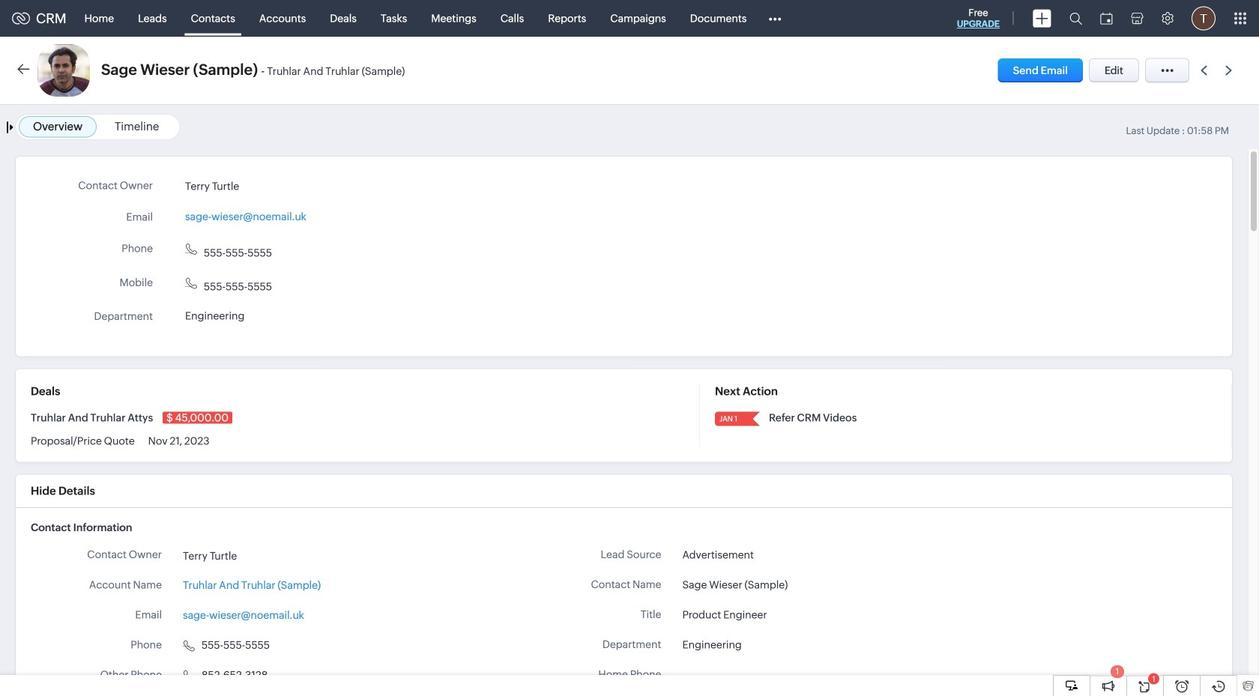 Task type: vqa. For each thing, say whether or not it's contained in the screenshot.
Next Record image
yes



Task type: describe. For each thing, give the bounding box(es) containing it.
previous record image
[[1201, 66, 1208, 75]]

calendar image
[[1100, 12, 1113, 24]]

create menu element
[[1024, 0, 1061, 36]]

next record image
[[1226, 66, 1235, 75]]

search element
[[1061, 0, 1091, 37]]



Task type: locate. For each thing, give the bounding box(es) containing it.
Other Modules field
[[759, 6, 791, 30]]

search image
[[1070, 12, 1082, 25]]

profile image
[[1192, 6, 1216, 30]]

logo image
[[12, 12, 30, 24]]

create menu image
[[1033, 9, 1052, 27]]

profile element
[[1183, 0, 1225, 36]]



